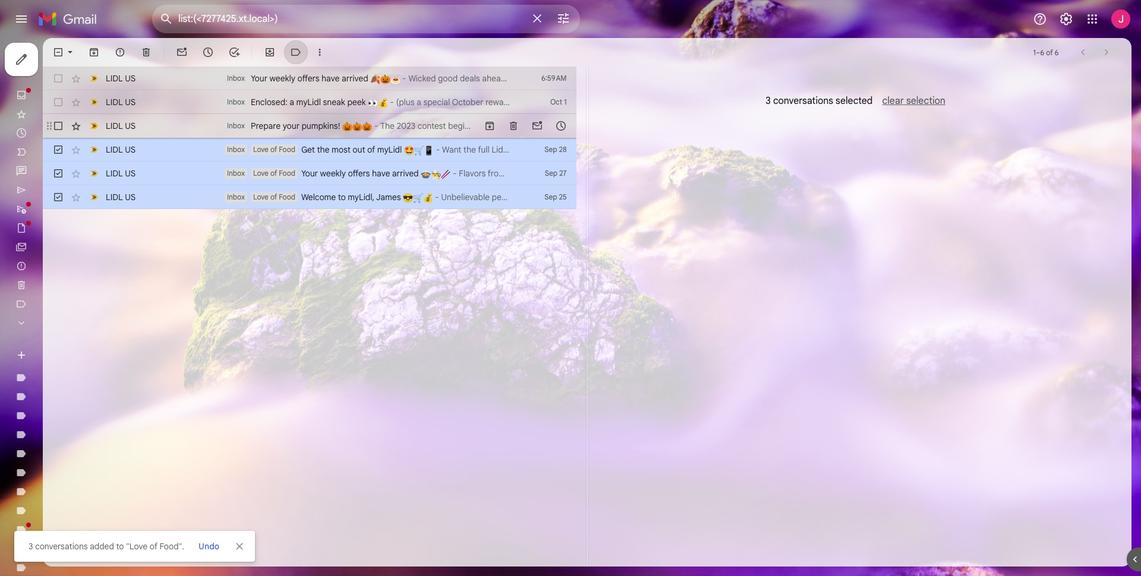 Task type: describe. For each thing, give the bounding box(es) containing it.
us for welcome
[[125, 192, 136, 203]]

sep 25
[[544, 193, 567, 201]]

selected
[[836, 95, 873, 107]]

love for your weekly offers have arrived
[[253, 169, 269, 178]]

get the most out of mylidl
[[301, 144, 404, 155]]

1 horizontal spatial to
[[338, 192, 346, 203]]

🍂 image
[[370, 74, 380, 84]]

the
[[317, 144, 330, 155]]

us for your
[[125, 168, 136, 179]]

archive image
[[88, 46, 100, 58]]

3 for 3 conversations added to "love of food".
[[29, 541, 33, 552]]

out
[[353, 144, 365, 155]]

–
[[1036, 48, 1040, 57]]

3 inbox from the top
[[227, 121, 245, 130]]

🥢 image
[[441, 169, 451, 179]]

lidl for enclosed: a mylidl sneak peek
[[106, 97, 123, 108]]

sep 28
[[545, 145, 567, 154]]

6 row from the top
[[43, 185, 576, 209]]

report spam image
[[114, 46, 126, 58]]

peek
[[347, 97, 366, 108]]

💰 image
[[423, 193, 433, 203]]

1 us from the top
[[125, 73, 136, 84]]

snooze image
[[202, 46, 214, 58]]

arrived for 🍂 image
[[342, 73, 368, 84]]

pumpkins!
[[302, 121, 340, 131]]

james
[[376, 192, 401, 203]]

lidl us for prepare your pumpkins!
[[106, 121, 136, 131]]

main content containing 3 conversations selected
[[43, 38, 1132, 567]]

25
[[559, 193, 567, 201]]

love of food for get the most out of mylidl
[[253, 145, 295, 154]]

lidl for welcome to mylidl, james
[[106, 192, 123, 203]]

food for your weekly offers have arrived
[[279, 169, 295, 178]]

lidl for prepare your pumpkins!
[[106, 121, 123, 131]]

3 for 3 conversations selected
[[766, 95, 771, 107]]

advanced search options image
[[552, 7, 575, 30]]

your
[[283, 121, 299, 131]]

3 row from the top
[[43, 114, 576, 138]]

us for enclosed:
[[125, 97, 136, 108]]

love for get the most out of mylidl
[[253, 145, 269, 154]]

- for get the most out of mylidl's 🛒 "image"
[[434, 144, 442, 155]]

prepare
[[251, 121, 281, 131]]

🛒 image for get the most out of mylidl
[[414, 146, 424, 156]]

support image
[[1033, 12, 1047, 26]]

mylidl,
[[348, 192, 374, 203]]

👀 image
[[368, 98, 378, 108]]

0 horizontal spatial to
[[116, 541, 124, 552]]

search mail image
[[156, 8, 177, 30]]

your weekly offers have arrived for 🍲 image
[[301, 168, 421, 179]]

oct
[[550, 97, 562, 106]]

Search mail text field
[[178, 13, 523, 25]]

most
[[332, 144, 350, 155]]

💰 image
[[378, 98, 388, 108]]

4 row from the top
[[43, 138, 576, 162]]

1 inbox from the top
[[227, 74, 245, 83]]

5 row from the top
[[43, 162, 576, 185]]

1 row from the top
[[43, 67, 576, 90]]

arrived for 🍲 image
[[392, 168, 419, 179]]

27
[[559, 169, 567, 178]]

love of food for welcome to mylidl, james
[[253, 193, 295, 201]]

- for 👨‍🍳 image
[[451, 168, 459, 179]]

us for prepare
[[125, 121, 136, 131]]

lidl us for welcome to mylidl, james
[[106, 192, 136, 203]]

2 🎃 image from the left
[[352, 122, 362, 132]]

2 row from the top
[[43, 90, 576, 114]]

🎃 image
[[380, 74, 390, 84]]

2 inbox from the top
[[227, 97, 245, 106]]

lidl us for get the most out of mylidl
[[106, 144, 136, 155]]

enclosed:
[[251, 97, 287, 108]]

- for 💰 icon
[[388, 97, 396, 108]]

food for get the most out of mylidl
[[279, 145, 295, 154]]

lidl us for your weekly offers have arrived
[[106, 168, 136, 179]]



Task type: vqa. For each thing, say whether or not it's contained in the screenshot.
"Inbox"
yes



Task type: locate. For each thing, give the bounding box(es) containing it.
your weekly offers have arrived up enclosed: a mylidl sneak peek
[[251, 73, 370, 84]]

0 vertical spatial conversations
[[773, 95, 833, 107]]

offers
[[297, 73, 319, 84], [348, 168, 370, 179]]

"love
[[126, 541, 147, 552]]

3
[[766, 95, 771, 107], [29, 541, 33, 552]]

weekly for 🍲 image
[[320, 168, 346, 179]]

conversations for selected
[[773, 95, 833, 107]]

your weekly offers have arrived for 🍂 image
[[251, 73, 370, 84]]

alert
[[14, 27, 1122, 562]]

🛒 image for welcome to mylidl, james
[[413, 193, 423, 203]]

0 horizontal spatial 1
[[564, 97, 567, 106]]

0 vertical spatial to
[[338, 192, 346, 203]]

love
[[253, 145, 269, 154], [253, 169, 269, 178], [253, 193, 269, 201]]

3 us from the top
[[125, 121, 136, 131]]

to left "love
[[116, 541, 124, 552]]

sneak
[[323, 97, 345, 108]]

1 vertical spatial love of food
[[253, 169, 295, 178]]

0 vertical spatial 🛒 image
[[414, 146, 424, 156]]

- down 👨‍🍳 image
[[433, 192, 441, 203]]

1 vertical spatial 🛒 image
[[413, 193, 423, 203]]

6
[[1040, 48, 1044, 57], [1055, 48, 1059, 57]]

conversations
[[773, 95, 833, 107], [35, 541, 88, 552]]

3 love of food from the top
[[253, 193, 295, 201]]

us for get
[[125, 144, 136, 155]]

lidl for get the most out of mylidl
[[106, 144, 123, 155]]

1
[[1033, 48, 1036, 57], [564, 97, 567, 106]]

0 vertical spatial love of food
[[253, 145, 295, 154]]

have for 🍂 image
[[322, 73, 340, 84]]

main menu image
[[14, 12, 29, 26]]

toolbar inside row
[[478, 120, 573, 132]]

5 inbox from the top
[[227, 169, 245, 178]]

2 love of food from the top
[[253, 169, 295, 178]]

- right the 👀 image on the left of page
[[388, 97, 396, 108]]

us
[[125, 73, 136, 84], [125, 97, 136, 108], [125, 121, 136, 131], [125, 144, 136, 155], [125, 168, 136, 179], [125, 192, 136, 203]]

to left mylidl,
[[338, 192, 346, 203]]

None checkbox
[[52, 73, 64, 84]]

your for 🍲 image
[[301, 168, 318, 179]]

1 vertical spatial arrived
[[392, 168, 419, 179]]

1 right 'oct'
[[564, 97, 567, 106]]

1 food from the top
[[279, 145, 295, 154]]

2 food from the top
[[279, 169, 295, 178]]

gmail image
[[38, 7, 103, 31]]

3 lidl us from the top
[[106, 121, 136, 131]]

weekly for 🍂 image
[[270, 73, 295, 84]]

- for 🛒 "image" related to welcome to mylidl, james
[[433, 192, 441, 203]]

1 horizontal spatial conversations
[[773, 95, 833, 107]]

0 horizontal spatial 6
[[1040, 48, 1044, 57]]

1 horizontal spatial 6
[[1055, 48, 1059, 57]]

4 lidl us from the top
[[106, 144, 136, 155]]

lidl
[[106, 73, 123, 84], [106, 97, 123, 108], [106, 121, 123, 131], [106, 144, 123, 155], [106, 168, 123, 179], [106, 192, 123, 203]]

6 us from the top
[[125, 192, 136, 203]]

mylidl right a
[[296, 97, 321, 108]]

0 horizontal spatial conversations
[[35, 541, 88, 552]]

your down get
[[301, 168, 318, 179]]

1 horizontal spatial 1
[[1033, 48, 1036, 57]]

5 lidl us from the top
[[106, 168, 136, 179]]

- up 👨‍🍳 image
[[434, 144, 442, 155]]

1 love of food from the top
[[253, 145, 295, 154]]

weekly
[[270, 73, 295, 84], [320, 168, 346, 179]]

clear search image
[[525, 7, 549, 30]]

love for welcome to mylidl, james
[[253, 193, 269, 201]]

2 love from the top
[[253, 169, 269, 178]]

selection
[[906, 95, 945, 107]]

food for welcome to mylidl, james
[[279, 193, 295, 201]]

0 horizontal spatial 3
[[29, 541, 33, 552]]

1 down support icon
[[1033, 48, 1036, 57]]

0 vertical spatial love
[[253, 145, 269, 154]]

1 vertical spatial food
[[279, 169, 295, 178]]

your up the 'enclosed:'
[[251, 73, 267, 84]]

weekly down most
[[320, 168, 346, 179]]

clear
[[882, 95, 904, 107]]

have up 'james'
[[372, 168, 390, 179]]

📱 image
[[424, 146, 434, 156]]

a
[[290, 97, 294, 108]]

inbox
[[227, 74, 245, 83], [227, 97, 245, 106], [227, 121, 245, 130], [227, 145, 245, 154], [227, 169, 245, 178], [227, 193, 245, 201]]

1 lidl us from the top
[[106, 73, 136, 84]]

0 vertical spatial have
[[322, 73, 340, 84]]

sep left 27
[[545, 169, 557, 178]]

2 us from the top
[[125, 97, 136, 108]]

added
[[90, 541, 114, 552]]

1 horizontal spatial have
[[372, 168, 390, 179]]

1 vertical spatial mylidl
[[377, 144, 402, 155]]

1 – 6 of 6
[[1033, 48, 1059, 57]]

1 vertical spatial have
[[372, 168, 390, 179]]

😎 image
[[403, 193, 413, 203]]

lidl us
[[106, 73, 136, 84], [106, 97, 136, 108], [106, 121, 136, 131], [106, 144, 136, 155], [106, 168, 136, 179], [106, 192, 136, 203]]

1 horizontal spatial arrived
[[392, 168, 419, 179]]

1 vertical spatial weekly
[[320, 168, 346, 179]]

mylidl left 🤩 image
[[377, 144, 402, 155]]

1 love from the top
[[253, 145, 269, 154]]

1 vertical spatial conversations
[[35, 541, 88, 552]]

conversations for added
[[35, 541, 88, 552]]

main content
[[43, 38, 1132, 567]]

your
[[251, 73, 267, 84], [301, 168, 318, 179]]

arrived left 🍂 image
[[342, 73, 368, 84]]

food left get
[[279, 145, 295, 154]]

4 lidl from the top
[[106, 144, 123, 155]]

2 vertical spatial love
[[253, 193, 269, 201]]

row
[[43, 67, 576, 90], [43, 90, 576, 114], [43, 114, 576, 138], [43, 138, 576, 162], [43, 162, 576, 185], [43, 185, 576, 209]]

have
[[322, 73, 340, 84], [372, 168, 390, 179]]

of
[[1046, 48, 1053, 57], [367, 144, 375, 155], [270, 145, 277, 154], [270, 169, 277, 178], [270, 193, 277, 201], [150, 541, 157, 552]]

0 horizontal spatial weekly
[[270, 73, 295, 84]]

undo link
[[194, 536, 224, 557]]

lidl for your weekly offers have arrived
[[106, 168, 123, 179]]

0 vertical spatial 1
[[1033, 48, 1036, 57]]

conversations left selected
[[773, 95, 833, 107]]

🛒 image up 🍲 image
[[414, 146, 424, 156]]

3 sep from the top
[[544, 193, 557, 201]]

welcome to mylidl, james
[[301, 192, 403, 203]]

food left welcome
[[279, 193, 295, 201]]

🍝 image
[[390, 74, 400, 84]]

6 inbox from the top
[[227, 193, 245, 201]]

have up sneak
[[322, 73, 340, 84]]

28
[[559, 145, 567, 154]]

to
[[338, 192, 346, 203], [116, 541, 124, 552]]

sep for of
[[545, 145, 557, 154]]

0 horizontal spatial offers
[[297, 73, 319, 84]]

1 vertical spatial your
[[301, 168, 318, 179]]

sep
[[545, 145, 557, 154], [545, 169, 557, 178], [544, 193, 557, 201]]

2 sep from the top
[[545, 169, 557, 178]]

conversations left added at the bottom of page
[[35, 541, 88, 552]]

arrived left 🍲 image
[[392, 168, 419, 179]]

offers up enclosed: a mylidl sneak peek
[[297, 73, 319, 84]]

0 horizontal spatial arrived
[[342, 73, 368, 84]]

toolbar
[[478, 120, 573, 132]]

settings image
[[1059, 12, 1073, 26]]

lidl us for enclosed: a mylidl sneak peek
[[106, 97, 136, 108]]

1 vertical spatial offers
[[348, 168, 370, 179]]

0 vertical spatial mylidl
[[296, 97, 321, 108]]

1 horizontal spatial weekly
[[320, 168, 346, 179]]

1 inside row
[[564, 97, 567, 106]]

- for 🎃 image
[[400, 73, 408, 84]]

offers for 🍲 image
[[348, 168, 370, 179]]

6 lidl us from the top
[[106, 192, 136, 203]]

3 love from the top
[[253, 193, 269, 201]]

🎃 image
[[342, 122, 352, 132], [352, 122, 362, 132], [362, 122, 372, 132]]

3 conversations added to "love of food".
[[29, 541, 184, 552]]

- right 🎃 image
[[400, 73, 408, 84]]

6 lidl from the top
[[106, 192, 123, 203]]

move to inbox image
[[264, 46, 276, 58]]

1 vertical spatial love
[[253, 169, 269, 178]]

have for 🍲 image
[[372, 168, 390, 179]]

offers down out
[[348, 168, 370, 179]]

food
[[279, 145, 295, 154], [279, 169, 295, 178], [279, 193, 295, 201]]

3 food from the top
[[279, 193, 295, 201]]

0 vertical spatial weekly
[[270, 73, 295, 84]]

1 sep from the top
[[545, 145, 557, 154]]

2 vertical spatial food
[[279, 193, 295, 201]]

0 horizontal spatial have
[[322, 73, 340, 84]]

your for 🍂 image
[[251, 73, 267, 84]]

4 us from the top
[[125, 144, 136, 155]]

your weekly offers have arrived
[[251, 73, 370, 84], [301, 168, 421, 179]]

5 us from the top
[[125, 168, 136, 179]]

labels image
[[290, 46, 302, 58]]

0 vertical spatial your
[[251, 73, 267, 84]]

sep left '25' on the left top
[[544, 193, 557, 201]]

0 vertical spatial arrived
[[342, 73, 368, 84]]

5 lidl from the top
[[106, 168, 123, 179]]

1 horizontal spatial mylidl
[[377, 144, 402, 155]]

0 vertical spatial 3
[[766, 95, 771, 107]]

food".
[[160, 541, 184, 552]]

🍲 image
[[421, 169, 431, 179]]

6 right –
[[1055, 48, 1059, 57]]

oct 1
[[550, 97, 567, 106]]

- down the 👀 image on the left of page
[[372, 121, 380, 131]]

offers for 🍂 image
[[297, 73, 319, 84]]

- right 👨‍🍳 image
[[451, 168, 459, 179]]

1 vertical spatial to
[[116, 541, 124, 552]]

1 6 from the left
[[1040, 48, 1044, 57]]

0 vertical spatial sep
[[545, 145, 557, 154]]

2 vertical spatial love of food
[[253, 193, 295, 201]]

1 vertical spatial your weekly offers have arrived
[[301, 168, 421, 179]]

welcome
[[301, 192, 336, 203]]

6 down support icon
[[1040, 48, 1044, 57]]

0 horizontal spatial mylidl
[[296, 97, 321, 108]]

0 horizontal spatial your
[[251, 73, 267, 84]]

2 lidl us from the top
[[106, 97, 136, 108]]

alert containing 3 conversations added to "love of food".
[[14, 27, 1122, 562]]

sep 27
[[545, 169, 567, 178]]

delete image
[[140, 46, 152, 58]]

🛒 image
[[414, 146, 424, 156], [413, 193, 423, 203]]

3 🎃 image from the left
[[362, 122, 372, 132]]

1 lidl from the top
[[106, 73, 123, 84]]

love of food
[[253, 145, 295, 154], [253, 169, 295, 178], [253, 193, 295, 201]]

1 vertical spatial sep
[[545, 169, 557, 178]]

sep for arrived
[[545, 169, 557, 178]]

6:59 am
[[541, 74, 567, 83]]

1 horizontal spatial your
[[301, 168, 318, 179]]

None search field
[[152, 5, 580, 33]]

get
[[301, 144, 315, 155]]

0 vertical spatial food
[[279, 145, 295, 154]]

undo
[[199, 541, 219, 552]]

1 vertical spatial 1
[[564, 97, 567, 106]]

navigation
[[0, 38, 143, 576]]

prepare your pumpkins!
[[251, 121, 342, 131]]

weekly up a
[[270, 73, 295, 84]]

2 vertical spatial sep
[[544, 193, 557, 201]]

clear selection
[[882, 95, 945, 107]]

1 horizontal spatial 3
[[766, 95, 771, 107]]

your weekly offers have arrived up mylidl,
[[301, 168, 421, 179]]

-
[[400, 73, 408, 84], [388, 97, 396, 108], [372, 121, 380, 131], [434, 144, 442, 155], [451, 168, 459, 179], [433, 192, 441, 203]]

more image
[[314, 46, 326, 58]]

food down the your
[[279, 169, 295, 178]]

mylidl
[[296, 97, 321, 108], [377, 144, 402, 155]]

4 inbox from the top
[[227, 145, 245, 154]]

add to tasks image
[[228, 46, 240, 58]]

arrived
[[342, 73, 368, 84], [392, 168, 419, 179]]

1 horizontal spatial offers
[[348, 168, 370, 179]]

🛒 image down 🍲 image
[[413, 193, 423, 203]]

🤩 image
[[404, 146, 414, 156]]

👨‍🍳 image
[[431, 169, 441, 179]]

love of food for your weekly offers have arrived
[[253, 169, 295, 178]]

1 vertical spatial 3
[[29, 541, 33, 552]]

1 🎃 image from the left
[[342, 122, 352, 132]]

enclosed: a mylidl sneak peek
[[251, 97, 368, 108]]

3 conversations selected
[[766, 95, 873, 107]]

2 6 from the left
[[1055, 48, 1059, 57]]

0 vertical spatial your weekly offers have arrived
[[251, 73, 370, 84]]

sep left 28
[[545, 145, 557, 154]]

clear selection link
[[873, 95, 945, 107]]

0 vertical spatial offers
[[297, 73, 319, 84]]

None checkbox
[[52, 46, 64, 58], [52, 96, 64, 108], [52, 120, 64, 132], [52, 144, 64, 156], [52, 168, 64, 179], [52, 191, 64, 203], [52, 46, 64, 58], [52, 96, 64, 108], [52, 120, 64, 132], [52, 144, 64, 156], [52, 168, 64, 179], [52, 191, 64, 203]]

2 lidl from the top
[[106, 97, 123, 108]]

3 lidl from the top
[[106, 121, 123, 131]]



